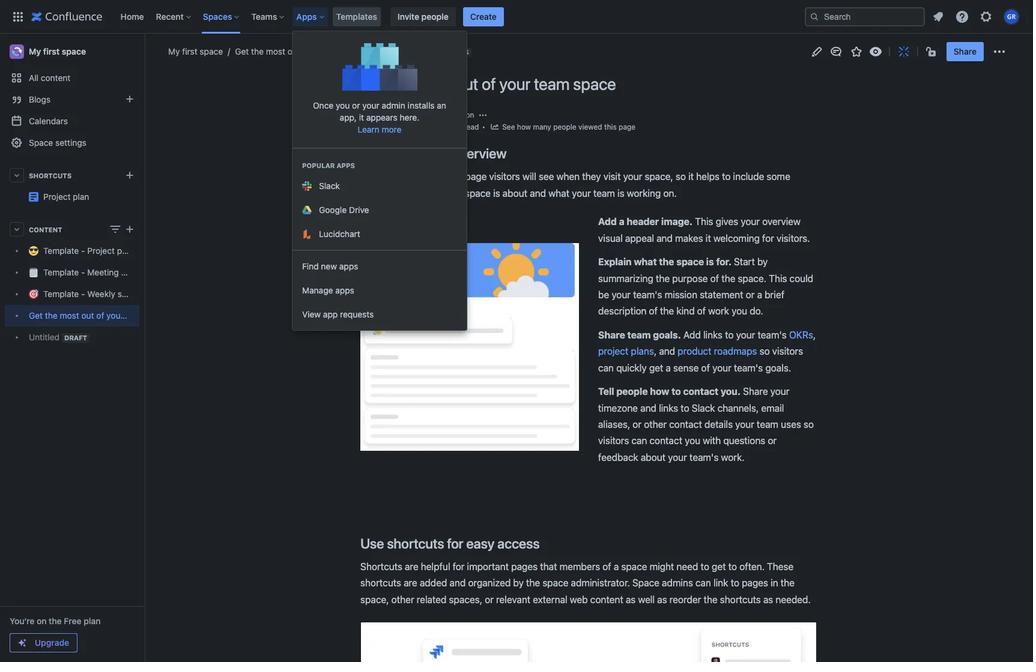 Task type: locate. For each thing, give the bounding box(es) containing it.
untitled
[[29, 332, 60, 343]]

space, down use
[[361, 595, 389, 606]]

you inside once you or your admin installs an app, it appears here. learn more
[[336, 100, 350, 111]]

find new apps link
[[293, 255, 467, 279]]

explain
[[599, 257, 632, 268]]

1 horizontal spatial other
[[644, 419, 667, 430]]

share inside share team goals. add links to your team's okrs , project plans , and product roadmaps
[[599, 330, 625, 341]]

1 horizontal spatial so
[[760, 346, 770, 357]]

contact down sense
[[684, 386, 719, 397]]

2 horizontal spatial by
[[758, 257, 768, 268]]

easy
[[467, 536, 495, 552]]

owned by greg robinson
[[388, 110, 474, 119]]

2 group from the top
[[293, 250, 467, 331]]

what
[[425, 188, 446, 199], [549, 188, 570, 199], [634, 257, 657, 268]]

can inside share your timezone and links to slack channels, email aliases, or other contact details your team uses so visitors can contact you with questions or feedback about your team's work.
[[632, 436, 647, 447]]

template down content dropdown button
[[43, 246, 79, 256]]

on inside space element
[[37, 617, 47, 627]]

get up untitled
[[29, 311, 43, 321]]

weekly
[[87, 289, 115, 300]]

mission
[[665, 290, 698, 300]]

it right makes
[[706, 233, 711, 244]]

it for gives
[[706, 233, 711, 244]]

product roadmaps link
[[678, 346, 757, 357]]

out down apps
[[288, 46, 300, 56]]

manage apps
[[302, 285, 354, 296]]

to inside share team goals. add links to your team's okrs , project plans , and product roadmaps
[[725, 330, 734, 341]]

0 horizontal spatial get the most out of your team space link
[[5, 305, 171, 327]]

contact
[[684, 386, 719, 397], [670, 419, 702, 430], [650, 436, 683, 447]]

template down template - meeting notes link
[[43, 289, 79, 300]]

apps button
[[293, 7, 329, 26]]

first up all content
[[43, 46, 60, 56]]

to right helps
[[722, 172, 731, 182]]

1 horizontal spatial it
[[689, 172, 694, 182]]

template for template - weekly status report
[[43, 289, 79, 300]]

1 vertical spatial how
[[650, 386, 670, 397]]

shortcuts for shortcuts
[[29, 172, 72, 179]]

could
[[790, 273, 814, 284]]

confluence image
[[31, 9, 102, 24], [31, 9, 102, 24]]

a left stellar
[[404, 145, 411, 162]]

add up "product"
[[684, 330, 701, 341]]

shortcuts for shortcuts are helpful for important pages that members of a space might need to get to often. these shortcuts are added and organized by the space administrator. space admins can link to pages in the space, other related spaces, or relevant external web content as well as reorder the shortcuts as needed.
[[361, 562, 403, 573]]

an
[[437, 100, 446, 111]]

shortcuts up template - project plan icon
[[29, 172, 72, 179]]

add shortcut image
[[123, 168, 137, 183]]

1 - from the top
[[81, 246, 85, 256]]

can
[[599, 363, 614, 374], [632, 436, 647, 447], [696, 578, 711, 589]]

get down spaces dropdown button
[[235, 46, 249, 56]]

organized
[[468, 578, 511, 589]]

1 vertical spatial this
[[769, 273, 787, 284]]

- up template - meeting notes link
[[81, 246, 85, 256]]

project for project plan link below shortcuts dropdown button
[[43, 192, 71, 202]]

Search field
[[805, 7, 925, 26]]

google drive link
[[293, 198, 467, 222]]

about inside share your timezone and links to slack channels, email aliases, or other contact details your team uses so visitors can contact you with questions or feedback about your team's work.
[[641, 452, 666, 463]]

2 vertical spatial -
[[81, 289, 85, 300]]

1 horizontal spatial slack
[[692, 403, 715, 414]]

team inside share team goals. add links to your team's okrs , project plans , and product roadmaps
[[628, 330, 651, 341]]

visitors down aliases,
[[599, 436, 629, 447]]

1 my from the left
[[29, 46, 41, 56]]

0 vertical spatial are
[[405, 562, 419, 573]]

1 vertical spatial content
[[591, 595, 624, 606]]

2 horizontal spatial get
[[361, 74, 386, 94]]

or down space.
[[746, 290, 755, 300]]

1 vertical spatial get
[[712, 562, 726, 573]]

invite
[[398, 11, 419, 21]]

first down recent dropdown button in the left of the page
[[182, 46, 197, 56]]

2 vertical spatial can
[[696, 578, 711, 589]]

0 horizontal spatial space,
[[361, 595, 389, 606]]

space up all content link at the left top of page
[[62, 46, 86, 56]]

to inside "the overview is the first page visitors will see when they visit your space, so it helps to include some information on what the space is about and what your team is working on."
[[722, 172, 731, 182]]

content right all
[[41, 73, 70, 83]]

- left meeting
[[81, 268, 85, 278]]

space down report
[[148, 311, 171, 321]]

header
[[627, 217, 659, 227]]

pages down often.
[[742, 578, 769, 589]]

needed.
[[776, 595, 811, 606]]

this up brief
[[769, 273, 787, 284]]

visitors left "will"
[[489, 172, 520, 182]]

out up robinson on the left of the page
[[455, 74, 478, 94]]

your up roadmaps
[[737, 330, 756, 341]]

settings icon image
[[980, 9, 994, 24]]

for left easy
[[447, 536, 464, 552]]

0 vertical spatial you
[[336, 100, 350, 111]]

2 vertical spatial most
[[60, 311, 79, 321]]

2 horizontal spatial project
[[139, 187, 167, 197]]

slack down popular apps at the top left of the page
[[319, 181, 340, 191]]

overview up visitors.
[[763, 217, 801, 227]]

2 vertical spatial share
[[743, 386, 768, 397]]

use shortcuts for easy access
[[361, 536, 540, 552]]

learn more link
[[358, 124, 402, 135]]

by up 2023
[[414, 110, 422, 119]]

find new apps
[[302, 261, 358, 272]]

untitled draft
[[29, 332, 87, 343]]

slack
[[319, 181, 340, 191], [692, 403, 715, 414]]

no restrictions image
[[925, 44, 940, 59]]

people
[[422, 11, 449, 21], [554, 122, 577, 131], [617, 386, 648, 397]]

when
[[557, 172, 580, 182]]

people inside invite people button
[[422, 11, 449, 21]]

google
[[319, 205, 347, 215]]

can left link
[[696, 578, 711, 589]]

1 horizontal spatial how
[[650, 386, 670, 397]]

helps
[[697, 172, 720, 182]]

0 vertical spatial for
[[763, 233, 775, 244]]

project
[[139, 187, 167, 197], [43, 192, 71, 202], [87, 246, 115, 256]]

3 as from the left
[[764, 595, 774, 606]]

email
[[762, 403, 784, 414]]

page down create a stellar overview
[[465, 172, 487, 182]]

unpublished changes
[[384, 48, 469, 56]]

team's down summarizing
[[633, 290, 663, 300]]

team down templates 'link'
[[332, 46, 352, 56]]

0 horizontal spatial how
[[517, 122, 531, 131]]

aliases,
[[599, 419, 631, 430]]

and inside shortcuts are helpful for important pages that members of a space might need to get to often. these shortcuts are added and organized by the space administrator. space admins can link to pages in the space, other related spaces, or relevant external web content as well as reorder the shortcuts as needed.
[[450, 578, 466, 589]]

space.
[[738, 273, 767, 284]]

template - project plan image
[[29, 192, 38, 202]]

or inside start by summarizing the purpose of the space. this could be your team's mission statement or a brief description of the kind of work you do.
[[746, 290, 755, 300]]

get inside shortcuts are helpful for important pages that members of a space might need to get to often. these shortcuts are added and organized by the space administrator. space admins can link to pages in the space, other related spaces, or relevant external web content as well as reorder the shortcuts as needed.
[[712, 562, 726, 573]]

space down create a stellar overview
[[465, 188, 491, 199]]

1 as from the left
[[626, 595, 636, 606]]

2 horizontal spatial so
[[804, 419, 814, 430]]

as left well
[[626, 595, 636, 606]]

space
[[29, 138, 53, 148], [633, 578, 660, 589]]

product
[[678, 346, 712, 357]]

most inside space element
[[60, 311, 79, 321]]

this inside this gives your overview visual appeal and makes it welcoming for visitors.
[[695, 217, 714, 227]]

0 vertical spatial contact
[[684, 386, 719, 397]]

apps
[[337, 162, 355, 169], [339, 261, 358, 272], [335, 285, 354, 296]]

shortcuts down link
[[720, 595, 761, 606]]

sense
[[674, 363, 699, 374]]

by inside shortcuts are helpful for important pages that members of a space might need to get to often. these shortcuts are added and organized by the space administrator. space admins can link to pages in the space, other related spaces, or relevant external web content as well as reorder the shortcuts as needed.
[[513, 578, 524, 589]]

to right need on the bottom of page
[[701, 562, 710, 573]]

1 vertical spatial space
[[633, 578, 660, 589]]

your inside once you or your admin installs an app, it appears here. learn more
[[362, 100, 380, 111]]

copy image up the that
[[539, 536, 553, 551]]

add up visual
[[599, 217, 617, 227]]

0 horizontal spatial get
[[650, 363, 664, 374]]

by
[[414, 110, 422, 119], [758, 257, 768, 268], [513, 578, 524, 589]]

your inside 'so visitors can quickly get a sense of your team's goals.'
[[713, 363, 732, 374]]

to inside share your timezone and links to slack channels, email aliases, or other contact details your team uses so visitors can contact you with questions or feedback about your team's work.
[[681, 403, 690, 414]]

how down plans
[[650, 386, 670, 397]]

share up email
[[743, 386, 768, 397]]

0 vertical spatial apps
[[337, 162, 355, 169]]

0 horizontal spatial other
[[392, 595, 414, 606]]

it for you
[[359, 112, 364, 123]]

notification icon image
[[931, 9, 946, 24]]

2 horizontal spatial as
[[764, 595, 774, 606]]

2 vertical spatial visitors
[[599, 436, 629, 447]]

of right sense
[[702, 363, 710, 374]]

0 vertical spatial add
[[599, 217, 617, 227]]

page inside button
[[619, 122, 636, 131]]

shortcuts
[[387, 536, 444, 552], [361, 578, 401, 589], [720, 595, 761, 606]]

of down weekly
[[96, 311, 104, 321]]

links inside share your timezone and links to slack channels, email aliases, or other contact details your team uses so visitors can contact you with questions or feedback about your team's work.
[[659, 403, 679, 414]]

recent
[[156, 11, 184, 21]]

are left helpful
[[405, 562, 419, 573]]

or down organized
[[485, 595, 494, 606]]

0 vertical spatial on
[[412, 188, 423, 199]]

pages
[[512, 562, 538, 573], [742, 578, 769, 589]]

1 vertical spatial ,
[[654, 346, 657, 357]]

a inside shortcuts are helpful for important pages that members of a space might need to get to often. these shortcuts are added and organized by the space administrator. space admins can link to pages in the space, other related spaces, or relevant external web content as well as reorder the shortcuts as needed.
[[614, 562, 619, 573]]

0 horizontal spatial my first space
[[29, 46, 86, 56]]

template for template - meeting notes
[[43, 268, 79, 278]]

0 horizontal spatial by
[[414, 110, 422, 119]]

out down template - weekly status report link at the top left of the page
[[81, 311, 94, 321]]

tell people how to contact you.
[[599, 386, 741, 397]]

3 template from the top
[[43, 289, 79, 300]]

my first space down recent dropdown button in the left of the page
[[168, 46, 223, 56]]

space up well
[[633, 578, 660, 589]]

spaces,
[[449, 595, 483, 606]]

template for template - project plan
[[43, 246, 79, 256]]

by inside start by summarizing the purpose of the space. this could be your team's mission statement or a brief description of the kind of work you do.
[[758, 257, 768, 268]]

spaces button
[[199, 7, 244, 26]]

0 horizontal spatial what
[[425, 188, 446, 199]]

here.
[[400, 112, 420, 123]]

content inside space element
[[41, 73, 70, 83]]

1 horizontal spatial goals.
[[766, 363, 792, 374]]

appeal
[[626, 233, 654, 244]]

by for owned
[[414, 110, 422, 119]]

2 template from the top
[[43, 268, 79, 278]]

space element
[[0, 34, 186, 663]]

your inside start by summarizing the purpose of the space. this could be your team's mission statement or a brief description of the kind of work you do.
[[612, 290, 631, 300]]

manage page ownership image
[[478, 111, 488, 120]]

they
[[582, 172, 601, 182]]

create for create a stellar overview
[[361, 145, 401, 162]]

a inside 'so visitors can quickly get a sense of your team's goals.'
[[666, 363, 671, 374]]

1 vertical spatial goals.
[[766, 363, 792, 374]]

1 vertical spatial other
[[392, 595, 414, 606]]

0 horizontal spatial you
[[336, 100, 350, 111]]

get the most out of your team space inside tree
[[29, 311, 171, 321]]

1 template from the top
[[43, 246, 79, 256]]

popular
[[302, 162, 335, 169]]

0 vertical spatial most
[[266, 46, 285, 56]]

1 my first space from the left
[[29, 46, 86, 56]]

0 horizontal spatial people
[[422, 11, 449, 21]]

add
[[599, 217, 617, 227], [684, 330, 701, 341]]

1 vertical spatial can
[[632, 436, 647, 447]]

template - meeting notes link
[[5, 262, 143, 284]]

people right invite
[[422, 11, 449, 21]]

1 vertical spatial about
[[641, 452, 666, 463]]

create for create
[[470, 11, 497, 21]]

my up all
[[29, 46, 41, 56]]

space, inside shortcuts are helpful for important pages that members of a space might need to get to often. these shortcuts are added and organized by the space administrator. space admins can link to pages in the space, other related spaces, or relevant external web content as well as reorder the shortcuts as needed.
[[361, 595, 389, 606]]

1 vertical spatial pages
[[742, 578, 769, 589]]

a left sense
[[666, 363, 671, 374]]

1 horizontal spatial can
[[632, 436, 647, 447]]

shortcuts inside shortcuts dropdown button
[[29, 172, 72, 179]]

can down project
[[599, 363, 614, 374]]

1 vertical spatial links
[[659, 403, 679, 414]]

share right no restrictions 'icon'
[[954, 46, 977, 56]]

manage apps link
[[293, 279, 467, 303]]

project plan link up change view image
[[5, 186, 186, 208]]

of up statement
[[711, 273, 719, 284]]

0 horizontal spatial pages
[[512, 562, 538, 573]]

1 vertical spatial slack
[[692, 403, 715, 414]]

to up roadmaps
[[725, 330, 734, 341]]

more actions image
[[993, 44, 1007, 59]]

of up administrator.
[[603, 562, 612, 573]]

0 horizontal spatial share
[[599, 330, 625, 341]]

goals.
[[653, 330, 681, 341], [766, 363, 792, 374]]

3 - from the top
[[81, 289, 85, 300]]

space down calendars
[[29, 138, 53, 148]]

get inside space element
[[29, 311, 43, 321]]

group
[[293, 148, 467, 250], [293, 250, 467, 331]]

a
[[404, 145, 411, 162], [619, 217, 625, 227], [758, 290, 763, 300], [666, 363, 671, 374], [614, 562, 619, 573]]

your down the template - weekly status report at the left of page
[[106, 311, 124, 321]]

1 vertical spatial you
[[732, 306, 748, 317]]

tree
[[5, 240, 171, 349]]

content down administrator.
[[591, 595, 624, 606]]

1 vertical spatial out
[[455, 74, 478, 94]]

1 horizontal spatial add
[[684, 330, 701, 341]]

0 vertical spatial other
[[644, 419, 667, 430]]

first down create a stellar overview
[[446, 172, 463, 182]]

space left might
[[622, 562, 647, 573]]

space inside "the overview is the first page visitors will see when they visit your space, so it helps to include some information on what the space is about and what your team is working on."
[[465, 188, 491, 199]]

0 horizontal spatial content
[[41, 73, 70, 83]]

can inside 'so visitors can quickly get a sense of your team's goals.'
[[599, 363, 614, 374]]

1 horizontal spatial people
[[554, 122, 577, 131]]

create inside the global element
[[470, 11, 497, 21]]

the inside tree
[[45, 311, 58, 321]]

1 group from the top
[[293, 148, 467, 250]]

2 as from the left
[[658, 595, 667, 606]]

visual
[[599, 233, 623, 244]]

2 horizontal spatial first
[[446, 172, 463, 182]]

get down plans
[[650, 363, 664, 374]]

2 vertical spatial so
[[804, 419, 814, 430]]

your inside this gives your overview visual appeal and makes it welcoming for visitors.
[[741, 217, 760, 227]]

2 horizontal spatial what
[[634, 257, 657, 268]]

share inside share your timezone and links to slack channels, email aliases, or other contact details your team uses so visitors can contact you with questions or feedback about your team's work.
[[743, 386, 768, 397]]

2 horizontal spatial out
[[455, 74, 478, 94]]

0 horizontal spatial visitors
[[489, 172, 520, 182]]

notes
[[121, 268, 143, 278]]

copy image down see
[[506, 146, 520, 160]]

overview inside this gives your overview visual appeal and makes it welcoming for visitors.
[[763, 217, 801, 227]]

most down teams popup button
[[266, 46, 285, 56]]

0 vertical spatial can
[[599, 363, 614, 374]]

people right many
[[554, 122, 577, 131]]

0 vertical spatial pages
[[512, 562, 538, 573]]

content inside shortcuts are helpful for important pages that members of a space might need to get to often. these shortcuts are added and organized by the space administrator. space admins can link to pages in the space, other related spaces, or relevant external web content as well as reorder the shortcuts as needed.
[[591, 595, 624, 606]]

uses
[[781, 419, 802, 430]]

0 horizontal spatial so
[[676, 172, 686, 182]]

include
[[733, 172, 765, 182]]

0 vertical spatial links
[[704, 330, 723, 341]]

template down template - project plan link
[[43, 268, 79, 278]]

1 vertical spatial space,
[[361, 595, 389, 606]]

space up external
[[543, 578, 569, 589]]

shortcuts up helpful
[[387, 536, 444, 552]]

space, up on.
[[645, 172, 674, 182]]

0 vertical spatial goals.
[[653, 330, 681, 341]]

start by summarizing the purpose of the space. this could be your team's mission statement or a brief description of the kind of work you do.
[[599, 257, 816, 317]]

1 horizontal spatial what
[[549, 188, 570, 199]]

related
[[417, 595, 447, 606]]

first
[[43, 46, 60, 56], [182, 46, 197, 56], [446, 172, 463, 182]]

- for meeting
[[81, 268, 85, 278]]

copy image for create a stellar overview
[[506, 146, 520, 160]]

1 vertical spatial shortcuts
[[361, 562, 403, 573]]

as down in
[[764, 595, 774, 606]]

explain what the space is for.
[[599, 257, 734, 268]]

0 horizontal spatial space
[[29, 138, 53, 148]]

get up link
[[712, 562, 726, 573]]

about
[[503, 188, 528, 199], [641, 452, 666, 463]]

to
[[722, 172, 731, 182], [725, 330, 734, 341], [672, 386, 681, 397], [681, 403, 690, 414], [701, 562, 710, 573], [729, 562, 737, 573], [731, 578, 740, 589]]

1 horizontal spatial this
[[769, 273, 787, 284]]

team
[[332, 46, 352, 56], [534, 74, 570, 94], [594, 188, 615, 199], [126, 311, 145, 321], [628, 330, 651, 341], [757, 419, 779, 430]]

or inside shortcuts are helpful for important pages that members of a space might need to get to often. these shortcuts are added and organized by the space administrator. space admins can link to pages in the space, other related spaces, or relevant external web content as well as reorder the shortcuts as needed.
[[485, 595, 494, 606]]

and down see
[[530, 188, 546, 199]]

copy image
[[506, 146, 520, 160], [539, 536, 553, 551]]

in
[[771, 578, 779, 589]]

1 horizontal spatial pages
[[742, 578, 769, 589]]

banner
[[0, 0, 1034, 34]]

- for project
[[81, 246, 85, 256]]

0 vertical spatial get
[[650, 363, 664, 374]]

0 vertical spatial it
[[359, 112, 364, 123]]

your down product roadmaps link
[[713, 363, 732, 374]]

you up app,
[[336, 100, 350, 111]]

1 vertical spatial for
[[447, 536, 464, 552]]

so inside 'so visitors can quickly get a sense of your team's goals.'
[[760, 346, 770, 357]]

1 horizontal spatial by
[[513, 578, 524, 589]]

teams
[[251, 11, 277, 21]]

of inside 'so visitors can quickly get a sense of your team's goals.'
[[702, 363, 710, 374]]

it inside this gives your overview visual appeal and makes it welcoming for visitors.
[[706, 233, 711, 244]]

visitors inside 'so visitors can quickly get a sense of your team's goals.'
[[773, 346, 803, 357]]

2 vertical spatial get
[[29, 311, 43, 321]]

0 vertical spatial about
[[503, 188, 528, 199]]

view
[[302, 309, 321, 320]]

0 horizontal spatial page
[[465, 172, 487, 182]]

team down visit
[[594, 188, 615, 199]]

- for weekly
[[81, 289, 85, 300]]

you.
[[721, 386, 741, 397]]

2 vertical spatial overview
[[763, 217, 801, 227]]

a left brief
[[758, 290, 763, 300]]

you're on the free plan
[[10, 617, 101, 627]]

team up plans
[[628, 330, 651, 341]]

shortcuts inside shortcuts are helpful for important pages that members of a space might need to get to often. these shortcuts are added and organized by the space administrator. space admins can link to pages in the space, other related spaces, or relevant external web content as well as reorder the shortcuts as needed.
[[361, 562, 403, 573]]

2 horizontal spatial most
[[416, 74, 452, 94]]

2 vertical spatial it
[[706, 233, 711, 244]]

0 vertical spatial out
[[288, 46, 300, 56]]

tree containing template - project plan
[[5, 240, 171, 349]]

so visitors can quickly get a sense of your team's goals.
[[599, 346, 806, 374]]

2 - from the top
[[81, 268, 85, 278]]

about for is
[[503, 188, 528, 199]]

by for start
[[758, 257, 768, 268]]

min
[[450, 122, 462, 131]]

0 vertical spatial get
[[235, 46, 249, 56]]

about right feedback
[[641, 452, 666, 463]]

about inside "the overview is the first page visitors will see when they visit your space, so it helps to include some information on what the space is about and what your team is working on."
[[503, 188, 528, 199]]

0 vertical spatial get the most out of your team space link
[[223, 46, 377, 58]]

0 horizontal spatial links
[[659, 403, 679, 414]]

you inside share your timezone and links to slack channels, email aliases, or other contact details your team uses so visitors can contact you with questions or feedback about your team's work.
[[685, 436, 701, 447]]

for left visitors.
[[763, 233, 775, 244]]

app,
[[340, 112, 357, 123]]

how inside button
[[517, 122, 531, 131]]

team's down with
[[690, 452, 719, 463]]

share inside dropdown button
[[954, 46, 977, 56]]

template - project plan link
[[5, 240, 139, 262]]

0 horizontal spatial out
[[81, 311, 94, 321]]

share for share team goals. add links to your team's okrs , project plans , and product roadmaps
[[599, 330, 625, 341]]

1 horizontal spatial overview
[[453, 145, 507, 162]]

links inside share team goals. add links to your team's okrs , project plans , and product roadmaps
[[704, 330, 723, 341]]

0 vertical spatial people
[[422, 11, 449, 21]]

read
[[464, 122, 479, 131]]

first inside "the overview is the first page visitors will see when they visit your space, so it helps to include some information on what the space is about and what your team is working on."
[[446, 172, 463, 182]]

on.
[[664, 188, 677, 199]]

overview up information
[[380, 172, 418, 182]]

star image
[[850, 44, 864, 59]]

get inside 'so visitors can quickly get a sense of your team's goals.'
[[650, 363, 664, 374]]

team down email
[[757, 419, 779, 430]]

it inside once you or your admin installs an app, it appears here. learn more
[[359, 112, 364, 123]]

2 horizontal spatial people
[[617, 386, 648, 397]]

0 vertical spatial template
[[43, 246, 79, 256]]

get the most out of your team space up the 'manage page ownership' icon
[[361, 74, 616, 94]]

this inside start by summarizing the purpose of the space. this could be your team's mission statement or a brief description of the kind of work you do.
[[769, 273, 787, 284]]

how right see
[[517, 122, 531, 131]]

blogs link
[[5, 89, 139, 111]]

1 horizontal spatial page
[[619, 122, 636, 131]]

space down templates 'link'
[[354, 46, 377, 56]]

welcoming
[[714, 233, 760, 244]]

with
[[703, 436, 721, 447]]

other down tell people how to contact you.
[[644, 419, 667, 430]]

for right helpful
[[453, 562, 465, 573]]



Task type: vqa. For each thing, say whether or not it's contained in the screenshot.
emoji
no



Task type: describe. For each thing, give the bounding box(es) containing it.
kind
[[677, 306, 695, 317]]

create a stellar overview
[[361, 145, 507, 162]]

links for add
[[704, 330, 723, 341]]

visitors inside "the overview is the first page visitors will see when they visit your space, so it helps to include some information on what the space is about and what your team is working on."
[[489, 172, 520, 182]]

project for project plan link on top of change view image
[[139, 187, 167, 197]]

to right link
[[731, 578, 740, 589]]

details
[[705, 419, 733, 430]]

can inside shortcuts are helpful for important pages that members of a space might need to get to often. these shortcuts are added and organized by the space administrator. space admins can link to pages in the space, other related spaces, or relevant external web content as well as reorder the shortcuts as needed.
[[696, 578, 711, 589]]

plan inside template - project plan link
[[117, 246, 134, 256]]

will
[[523, 172, 536, 182]]

feedback
[[599, 452, 639, 463]]

overview for this gives your overview visual appeal and makes it welcoming for visitors.
[[763, 217, 801, 227]]

about for feedback
[[641, 452, 666, 463]]

1 vertical spatial get
[[361, 74, 386, 94]]

project plans link
[[599, 346, 654, 357]]

slackforatlassianapp logo image
[[302, 181, 312, 191]]

or right questions
[[768, 436, 777, 447]]

goals. inside share team goals. add links to your team's okrs , project plans , and product roadmaps
[[653, 330, 681, 341]]

or inside once you or your admin installs an app, it appears here. learn more
[[352, 100, 360, 111]]

template - meeting notes
[[43, 268, 143, 278]]

help icon image
[[956, 9, 970, 24]]

home link
[[117, 7, 148, 26]]

of right kind
[[698, 306, 706, 317]]

upgrade
[[35, 638, 69, 648]]

overview inside "the overview is the first page visitors will see when they visit your space, so it helps to include some information on what the space is about and what your team is working on."
[[380, 172, 418, 182]]

relevant
[[496, 595, 531, 606]]

web
[[570, 595, 588, 606]]

overview for create a stellar overview
[[453, 145, 507, 162]]

1 vertical spatial shortcuts
[[361, 578, 401, 589]]

your up questions
[[736, 419, 755, 430]]

project
[[599, 346, 629, 357]]

goals. inside 'so visitors can quickly get a sense of your team's goals.'
[[766, 363, 792, 374]]

of down apps popup button
[[303, 46, 310, 56]]

well
[[638, 595, 655, 606]]

this
[[605, 122, 617, 131]]

shortcuts button
[[5, 165, 139, 186]]

questions
[[724, 436, 766, 447]]

you're
[[10, 617, 34, 627]]

once you or your admin installs an app, it appears here. learn more
[[313, 100, 446, 135]]

1 vertical spatial contact
[[670, 419, 702, 430]]

view app requests
[[302, 309, 374, 320]]

your down apps popup button
[[313, 46, 330, 56]]

manage
[[302, 285, 333, 296]]

free
[[64, 617, 81, 627]]

team's inside share team goals. add links to your team's okrs , project plans , and product roadmaps
[[758, 330, 787, 341]]

robinson
[[443, 110, 474, 119]]

0 vertical spatial space
[[29, 138, 53, 148]]

changes
[[435, 48, 469, 56]]

googledriveapp logo image
[[302, 206, 312, 215]]

your up working
[[624, 172, 643, 182]]

requests
[[340, 309, 374, 320]]

1 horizontal spatial get the most out of your team space link
[[223, 46, 377, 58]]

purpose
[[673, 273, 708, 284]]

shortcuts are helpful for important pages that members of a space might need to get to often. these shortcuts are added and organized by the space administrator. space admins can link to pages in the space, other related spaces, or relevant external web content as well as reorder the shortcuts as needed.
[[361, 562, 811, 606]]

template - project plan
[[43, 246, 134, 256]]

1 horizontal spatial my first space link
[[168, 46, 223, 58]]

tree inside space element
[[5, 240, 171, 349]]

1 vertical spatial get the most out of your team space
[[361, 74, 616, 94]]

1 horizontal spatial get
[[235, 46, 249, 56]]

your down they
[[572, 188, 591, 199]]

description
[[599, 306, 647, 317]]

so inside share your timezone and links to slack channels, email aliases, or other contact details your team uses so visitors can contact you with questions or feedback about your team's work.
[[804, 419, 814, 430]]

of right description
[[649, 306, 658, 317]]

see how many people viewed this page
[[502, 122, 636, 131]]

calendars link
[[5, 111, 139, 132]]

and inside share team goals. add links to your team's okrs , project plans , and product roadmaps
[[659, 346, 676, 357]]

out inside tree
[[81, 311, 94, 321]]

once
[[313, 100, 334, 111]]

0 horizontal spatial project plan
[[43, 192, 89, 202]]

share team goals. add links to your team's okrs , project plans , and product roadmaps
[[599, 330, 819, 357]]

visitors.
[[777, 233, 810, 244]]

2023
[[415, 122, 433, 131]]

so inside "the overview is the first page visitors will see when they visit your space, so it helps to include some information on what the space is about and what your team is working on."
[[676, 172, 686, 182]]

learn
[[358, 124, 380, 135]]

need
[[677, 562, 699, 573]]

space up viewed
[[573, 74, 616, 94]]

your inside space element
[[106, 311, 124, 321]]

calendars
[[29, 116, 68, 126]]

1 vertical spatial are
[[404, 578, 418, 589]]

team up many
[[534, 74, 570, 94]]

to left often.
[[729, 562, 737, 573]]

the overview is the first page visitors will see when they visit your space, so it helps to include some information on what the space is about and what your team is working on.
[[361, 172, 793, 199]]

0 horizontal spatial add
[[599, 217, 617, 227]]

on inside "the overview is the first page visitors will see when they visit your space, so it helps to include some information on what the space is about and what your team is working on."
[[412, 188, 423, 199]]

makes
[[675, 233, 703, 244]]

0 vertical spatial get the most out of your team space
[[235, 46, 377, 56]]

team's inside start by summarizing the purpose of the space. this could be your team's mission statement or a brief description of the kind of work you do.
[[633, 290, 663, 300]]

of up the 'manage page ownership' icon
[[482, 74, 496, 94]]

templates link
[[333, 7, 381, 26]]

stop watching image
[[869, 44, 883, 59]]

1 horizontal spatial out
[[288, 46, 300, 56]]

external
[[533, 595, 568, 606]]

search image
[[810, 12, 820, 21]]

visit
[[604, 172, 621, 182]]

team's inside share your timezone and links to slack channels, email aliases, or other contact details your team uses so visitors can contact you with questions or feedback about your team's work.
[[690, 452, 719, 463]]

my inside space element
[[29, 46, 41, 56]]

share for share your timezone and links to slack channels, email aliases, or other contact details your team uses so visitors can contact you with questions or feedback about your team's work.
[[743, 386, 768, 397]]

space settings link
[[5, 132, 139, 154]]

page inside "the overview is the first page visitors will see when they visit your space, so it helps to include some information on what the space is about and what your team is working on."
[[465, 172, 487, 182]]

for inside shortcuts are helpful for important pages that members of a space might need to get to often. these shortcuts are added and organized by the space administrator. space admins can link to pages in the space, other related spaces, or relevant external web content as well as reorder the shortcuts as needed.
[[453, 562, 465, 573]]

collapse sidebar image
[[131, 40, 157, 64]]

app
[[323, 309, 338, 320]]

viewed
[[579, 122, 603, 131]]

share for share
[[954, 46, 977, 56]]

1 vertical spatial apps
[[339, 261, 358, 272]]

apps for popular apps
[[337, 162, 355, 169]]

your up see
[[500, 74, 531, 94]]

these
[[767, 562, 794, 573]]

1 horizontal spatial project
[[87, 246, 115, 256]]

quick summary image
[[897, 44, 911, 59]]

2 my from the left
[[168, 46, 180, 56]]

the
[[361, 172, 377, 182]]

it inside "the overview is the first page visitors will see when they visit your space, so it helps to include some information on what the space is about and what your team is working on."
[[689, 172, 694, 182]]

template - weekly status report link
[[5, 284, 168, 305]]

unpublished
[[384, 48, 434, 56]]

global element
[[7, 0, 803, 33]]

tell
[[599, 386, 615, 397]]

content button
[[5, 219, 139, 240]]

1 horizontal spatial first
[[182, 46, 197, 56]]

0 horizontal spatial ,
[[654, 346, 657, 357]]

1 horizontal spatial project plan
[[139, 187, 186, 197]]

your up email
[[771, 386, 790, 397]]

roadmaps
[[714, 346, 757, 357]]

group containing find new apps
[[293, 250, 467, 331]]

a inside start by summarizing the purpose of the space. this could be your team's mission statement or a brief description of the kind of work you do.
[[758, 290, 763, 300]]

apps for manage apps
[[335, 285, 354, 296]]

members
[[560, 562, 600, 573]]

create link
[[463, 7, 504, 26]]

greg robinson link
[[424, 110, 474, 119]]

slack inside share your timezone and links to slack channels, email aliases, or other contact details your team uses so visitors can contact you with questions or feedback about your team's work.
[[692, 403, 715, 414]]

group containing slack
[[293, 148, 467, 250]]

0 vertical spatial shortcuts
[[387, 536, 444, 552]]

banner containing home
[[0, 0, 1034, 34]]

google drive
[[319, 205, 369, 215]]

2 vertical spatial contact
[[650, 436, 683, 447]]

other inside share your timezone and links to slack channels, email aliases, or other contact details your team uses so visitors can contact you with questions or feedback about your team's work.
[[644, 419, 667, 430]]

team's inside 'so visitors can quickly get a sense of your team's goals.'
[[734, 363, 763, 374]]

1 vertical spatial most
[[416, 74, 452, 94]]

plan inside project plan link
[[169, 187, 186, 197]]

team inside share your timezone and links to slack channels, email aliases, or other contact details your team uses so visitors can contact you with questions or feedback about your team's work.
[[757, 419, 779, 430]]

you inside start by summarizing the purpose of the space. this could be your team's mission statement or a brief description of the kind of work you do.
[[732, 306, 748, 317]]

a up visual
[[619, 217, 625, 227]]

many
[[533, 122, 552, 131]]

visitors inside share your timezone and links to slack channels, email aliases, or other contact details your team uses so visitors can contact you with questions or feedback about your team's work.
[[599, 436, 629, 447]]

channels,
[[718, 403, 759, 414]]

or right aliases,
[[633, 419, 642, 430]]

often.
[[740, 562, 765, 573]]

and inside this gives your overview visual appeal and makes it welcoming for visitors.
[[657, 233, 673, 244]]

space inside shortcuts are helpful for important pages that members of a space might need to get to often. these shortcuts are added and organized by the space administrator. space admins can link to pages in the space, other related spaces, or relevant external web content as well as reorder the shortcuts as needed.
[[633, 578, 660, 589]]

team inside "the overview is the first page visitors will see when they visit your space, so it helps to include some information on what the space is about and what your team is working on."
[[594, 188, 615, 199]]

more
[[382, 124, 402, 135]]

people inside see how many people viewed this page button
[[554, 122, 577, 131]]

change view image
[[108, 222, 123, 237]]

1 vertical spatial get the most out of your team space link
[[5, 305, 171, 327]]

start
[[734, 257, 755, 268]]

0 horizontal spatial my first space link
[[5, 40, 139, 64]]

all
[[29, 73, 39, 83]]

and inside "the overview is the first page visitors will see when they visit your space, so it helps to include some information on what the space is about and what your team is working on."
[[530, 188, 546, 199]]

create a blog image
[[123, 92, 137, 106]]

other inside shortcuts are helpful for important pages that members of a space might need to get to often. these shortcuts are added and organized by the space administrator. space admins can link to pages in the space, other related spaces, or relevant external web content as well as reorder the shortcuts as needed.
[[392, 595, 414, 606]]

4 min read
[[443, 122, 479, 131]]

project plan link down shortcuts dropdown button
[[43, 192, 89, 202]]

to down sense
[[672, 386, 681, 397]]

first inside space element
[[43, 46, 60, 56]]

image.
[[662, 217, 693, 227]]

okrs link
[[790, 330, 814, 341]]

lucidchartapp logo image
[[302, 230, 312, 239]]

2 my first space from the left
[[168, 46, 223, 56]]

appswitcher icon image
[[11, 9, 25, 24]]

your inside share team goals. add links to your team's okrs , project plans , and product roadmaps
[[737, 330, 756, 341]]

your left the work.
[[668, 452, 687, 463]]

people for invite people
[[422, 11, 449, 21]]

space down "spaces"
[[200, 46, 223, 56]]

links for and
[[659, 403, 679, 414]]

information
[[361, 188, 410, 199]]

space up "purpose" in the right top of the page
[[677, 257, 704, 268]]

2 vertical spatial shortcuts
[[720, 595, 761, 606]]

share button
[[947, 42, 984, 61]]

for inside this gives your overview visual appeal and makes it welcoming for visitors.
[[763, 233, 775, 244]]

people for tell people how to contact you.
[[617, 386, 648, 397]]

reorder
[[670, 595, 702, 606]]

drive
[[349, 205, 369, 215]]

1 horizontal spatial most
[[266, 46, 285, 56]]

20,
[[403, 122, 413, 131]]

share your timezone and links to slack channels, email aliases, or other contact details your team uses so visitors can contact you with questions or feedback about your team's work.
[[599, 386, 817, 463]]

be
[[599, 290, 609, 300]]

see
[[539, 172, 554, 182]]

create a page image
[[123, 222, 137, 237]]

see how many people viewed this page button
[[490, 122, 636, 133]]

copy image for use shortcuts for easy access
[[539, 536, 553, 551]]

administrator.
[[571, 578, 630, 589]]

premium image
[[17, 639, 27, 648]]

slack inside "button"
[[319, 181, 340, 191]]

my first space inside space element
[[29, 46, 86, 56]]

and inside share your timezone and links to slack channels, email aliases, or other contact details your team uses so visitors can contact you with questions or feedback about your team's work.
[[641, 403, 657, 414]]

working
[[627, 188, 661, 199]]

of inside tree
[[96, 311, 104, 321]]

add inside share team goals. add links to your team's okrs , project plans , and product roadmaps
[[684, 330, 701, 341]]

summarizing
[[599, 273, 654, 284]]

content
[[29, 226, 62, 233]]

statement
[[700, 290, 744, 300]]

1 horizontal spatial ,
[[814, 330, 816, 341]]

team inside space element
[[126, 311, 145, 321]]

space, inside "the overview is the first page visitors will see when they visit your space, so it helps to include some information on what the space is about and what your team is working on."
[[645, 172, 674, 182]]

status
[[118, 289, 142, 300]]

edit this page image
[[810, 44, 824, 59]]

of inside shortcuts are helpful for important pages that members of a space might need to get to often. these shortcuts are added and organized by the space administrator. space admins can link to pages in the space, other related spaces, or relevant external web content as well as reorder the shortcuts as needed.
[[603, 562, 612, 573]]



